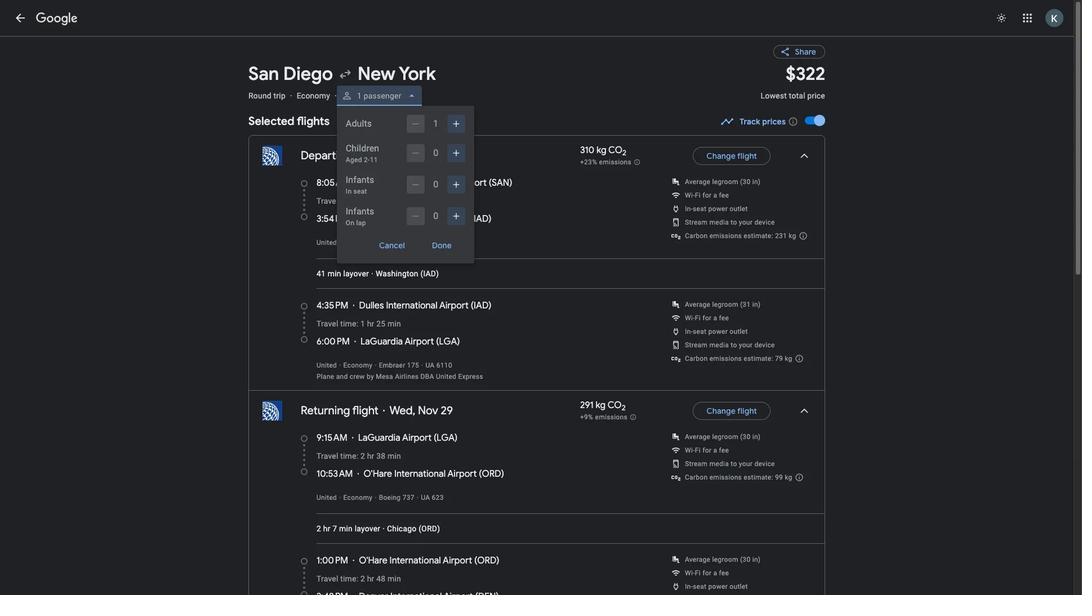 Task type: describe. For each thing, give the bounding box(es) containing it.
carbon emissions estimate: 79 kilograms element
[[685, 355, 793, 363]]

in-seat power outlet for carbon emissions estimate: 79 kg
[[685, 328, 748, 336]]

+23% emissions
[[581, 158, 632, 166]]

3 power from the top
[[709, 583, 728, 591]]

emissions for carbon emissions estimate: 79 kg
[[710, 355, 742, 363]]

min for laguardia
[[388, 452, 401, 461]]

3 stream media to your device from the top
[[685, 460, 775, 468]]

(san)
[[489, 178, 513, 189]]

power for carbon emissions estimate: 79 kg
[[709, 328, 728, 336]]

0 for children aged 2-11
[[434, 148, 439, 158]]

power for carbon emissions estimate: 231 kg
[[709, 205, 728, 213]]

children
[[346, 143, 379, 154]]

done button
[[419, 237, 465, 255]]

wed,
[[390, 404, 416, 418]]

main content containing san diego
[[249, 36, 834, 596]]

time: for 6:00 pm
[[341, 320, 359, 329]]

4 wi- from the top
[[685, 570, 695, 578]]

hr for 10:53 am
[[367, 452, 375, 461]]

stream for carbon emissions estimate: 231 kg
[[685, 219, 708, 227]]

o'hare international airport (ord) for 10:53 am
[[364, 469, 504, 480]]

united for dulles international airport (iad)
[[317, 362, 337, 370]]

4 wi-fi for a fee from the top
[[685, 570, 729, 578]]

price
[[808, 91, 826, 100]]

thu, nov 23
[[391, 149, 450, 163]]

plane and crew by mesa airlines dba united express
[[317, 373, 483, 381]]

stream for carbon emissions estimate: 79 kg
[[685, 342, 708, 349]]

hr left 48 on the bottom left
[[367, 575, 375, 584]]

175
[[407, 362, 419, 370]]

3 your from the top
[[739, 460, 753, 468]]

infants in seat
[[346, 175, 374, 196]]

united for laguardia airport (lga)
[[317, 494, 337, 502]]

3 wi- from the top
[[685, 447, 695, 455]]

2 a from the top
[[714, 315, 718, 322]]

11
[[370, 156, 378, 164]]

38
[[377, 452, 386, 461]]

departing
[[301, 149, 352, 163]]

 image right the 175
[[422, 362, 424, 370]]

go back image
[[14, 11, 27, 25]]

3 a from the top
[[714, 447, 718, 455]]

 image right trip
[[290, 91, 292, 100]]

flights
[[297, 114, 330, 129]]

diego for san diego international airport (san)
[[378, 178, 402, 189]]

new york
[[358, 63, 436, 86]]

0 for infants on lap
[[434, 211, 439, 222]]

dba
[[421, 373, 434, 381]]

dulles international airport (iad) for 3:54 pm
[[359, 214, 492, 225]]

0 vertical spatial layover
[[343, 269, 369, 278]]

adults
[[346, 118, 372, 129]]

emissions for +9% emissions
[[595, 414, 628, 422]]

chicago (ord)
[[387, 525, 440, 534]]

san diego international airport (san)
[[361, 178, 513, 189]]

round trip
[[249, 91, 286, 100]]

 image left 'chicago'
[[383, 525, 385, 534]]

average legroom (30 in) for departing flight
[[685, 178, 761, 186]]

41
[[317, 269, 326, 278]]

99
[[776, 474, 783, 482]]

3 media from the top
[[710, 460, 729, 468]]

carbon emissions estimate: 79 kg
[[685, 355, 793, 363]]

3 for from the top
[[703, 447, 712, 455]]

average legroom (31 in)
[[685, 301, 761, 309]]

0 vertical spatial economy
[[297, 91, 330, 100]]

travel for 6:00 pm
[[317, 320, 338, 329]]

4 in) from the top
[[753, 556, 761, 564]]

1 fee from the top
[[719, 192, 729, 200]]

+9% emissions
[[581, 414, 628, 422]]

23
[[438, 149, 450, 163]]

Departure time: 1:00 PM. text field
[[317, 556, 348, 567]]

1 for 1 passenger
[[357, 91, 362, 100]]

3 device from the top
[[755, 460, 775, 468]]

infants for infants in seat
[[346, 175, 374, 185]]

crew
[[350, 373, 365, 381]]

carbon emissions estimate: 231 kg
[[685, 232, 797, 240]]

2 left 48 on the bottom left
[[361, 575, 365, 584]]

kg inside the 310 kg co 2
[[597, 145, 607, 156]]

dulles for 4:35 pm
[[359, 300, 384, 312]]

1 vertical spatial (iad)
[[421, 269, 439, 278]]

ua 1873
[[421, 239, 448, 247]]

1 passenger button
[[337, 82, 422, 109]]

Arrival time: 2:48 PM. text field
[[317, 592, 348, 596]]

hr for 6:00 pm
[[367, 320, 375, 329]]

change flight for returning flight
[[707, 406, 758, 417]]

plane
[[317, 373, 335, 381]]

+9%
[[581, 414, 594, 422]]

carbon for carbon emissions estimate: 79 kg
[[685, 355, 708, 363]]

2 wi- from the top
[[685, 315, 695, 322]]

9:15 am
[[317, 433, 348, 444]]

$322
[[786, 63, 826, 86]]

6:00 pm
[[317, 336, 350, 348]]

united for san diego international airport (san)
[[317, 239, 337, 247]]

79
[[776, 355, 783, 363]]

embraer
[[379, 362, 406, 370]]

san diego
[[249, 63, 333, 86]]

carbon emissions estimate: 99 kg
[[685, 474, 793, 482]]

round
[[249, 91, 272, 100]]

0 horizontal spatial  image
[[335, 91, 337, 100]]

departing flight
[[301, 149, 380, 163]]

1 passenger
[[357, 91, 402, 100]]

passenger
[[364, 91, 402, 100]]

min right 41
[[328, 269, 341, 278]]

thu,
[[391, 149, 413, 163]]

1 fi from the top
[[695, 192, 701, 200]]

min for dulles
[[388, 320, 401, 329]]

done
[[432, 241, 452, 251]]

stream media to your device for (30
[[685, 219, 775, 227]]

media for carbon emissions estimate: 79 kg
[[710, 342, 729, 349]]

media for carbon emissions estimate: 231 kg
[[710, 219, 729, 227]]

25
[[377, 320, 386, 329]]

express
[[458, 373, 483, 381]]

carbon emissions estimate: 99 kilograms element
[[685, 474, 793, 482]]

york
[[399, 63, 436, 86]]

san for san diego
[[249, 63, 279, 86]]

2 hr 7 min layover
[[317, 525, 381, 534]]

on
[[346, 219, 355, 227]]

list inside main content
[[249, 136, 825, 596]]

3 wi-fi for a fee from the top
[[685, 447, 729, 455]]

(30 for departing flight
[[741, 178, 751, 186]]

change for returning flight
[[707, 406, 736, 417]]

airlines
[[395, 373, 419, 381]]

310 kg co 2
[[581, 145, 627, 158]]

2 boeing from the top
[[379, 494, 401, 502]]

2 for from the top
[[703, 315, 712, 322]]

4 fee from the top
[[719, 570, 729, 578]]

ua 623
[[421, 494, 444, 502]]

travel for 3:54 pm
[[317, 197, 338, 206]]

1 boeing from the top
[[379, 239, 401, 247]]

+23%
[[581, 158, 598, 166]]

4 travel from the top
[[317, 575, 338, 584]]

o'hare for 1:00 pm
[[359, 556, 388, 567]]

children aged 2-11
[[346, 143, 379, 164]]

aged
[[346, 156, 362, 164]]

3:54 pm
[[317, 214, 349, 225]]

travel time: 4 hr 49 min
[[317, 197, 401, 206]]

change flight button for departing flight
[[693, 143, 771, 170]]

economy for 4:35 pm
[[344, 362, 373, 370]]

device for 79
[[755, 342, 775, 349]]

3 in- from the top
[[685, 583, 693, 591]]

3 fi from the top
[[695, 447, 701, 455]]

international for 10:53 am
[[395, 469, 446, 480]]

embraer 175
[[379, 362, 419, 370]]

Departure time: 8:05 AM. text field
[[317, 178, 350, 189]]

lowest
[[761, 91, 787, 100]]

2 legroom from the top
[[713, 301, 739, 309]]

2 horizontal spatial  image
[[417, 494, 419, 502]]

49
[[377, 197, 386, 206]]

new
[[358, 63, 396, 86]]

3 in-seat power outlet from the top
[[685, 583, 748, 591]]

washington
[[376, 269, 419, 278]]

3 to from the top
[[731, 460, 738, 468]]

4 fi from the top
[[695, 570, 701, 578]]

2 737 from the top
[[403, 494, 415, 502]]

322 us dollars element
[[786, 63, 826, 86]]

Departure time: 4:35 PM. text field
[[317, 300, 349, 312]]

2 boeing 737 from the top
[[379, 494, 415, 502]]

$322 lowest total price
[[761, 63, 826, 100]]

outlet for 79
[[730, 328, 748, 336]]

seat inside infants in seat
[[354, 188, 367, 196]]

by
[[367, 373, 374, 381]]

291 kg co 2
[[581, 400, 626, 413]]

Departure time: 9:15 AM. text field
[[317, 433, 348, 444]]

time: for 10:53 am
[[341, 452, 359, 461]]

carbon for carbon emissions estimate: 231 kg
[[685, 232, 708, 240]]

1 inside list
[[361, 320, 365, 329]]

2 average from the top
[[685, 301, 711, 309]]

48
[[377, 575, 386, 584]]

total
[[789, 91, 806, 100]]

co for returning flight
[[608, 400, 622, 411]]

emissions for carbon emissions estimate: 231 kg
[[710, 232, 742, 240]]

7
[[333, 525, 337, 534]]

3 average from the top
[[685, 433, 711, 441]]

travel time: 1 hr 25 min
[[317, 320, 401, 329]]

3 in) from the top
[[753, 433, 761, 441]]

2-
[[364, 156, 370, 164]]

310
[[581, 145, 595, 156]]

washington (iad)
[[376, 269, 439, 278]]



Task type: vqa. For each thing, say whether or not it's contained in the screenshot.
first the Carbon from the top of the 'main content' containing San Diego
yes



Task type: locate. For each thing, give the bounding box(es) containing it.
layover
[[343, 269, 369, 278], [355, 525, 381, 534]]

prices
[[763, 117, 786, 127]]

stream media to your device up carbon emissions estimate: 99 kilograms element
[[685, 460, 775, 468]]

to up the carbon emissions estimate: 231 kilograms element
[[731, 219, 738, 227]]

change flight button for returning flight
[[693, 398, 771, 425]]

boeing 737 up washington
[[379, 239, 415, 247]]

2 dulles international airport (iad) from the top
[[359, 300, 492, 312]]

1 vertical spatial san
[[361, 178, 376, 189]]

in- for carbon emissions estimate: 79 kg
[[685, 328, 693, 336]]

2 device from the top
[[755, 342, 775, 349]]

(iad)
[[471, 214, 492, 225], [421, 269, 439, 278], [471, 300, 492, 312]]

1 in) from the top
[[753, 178, 761, 186]]

1 vertical spatial change flight
[[707, 406, 758, 417]]

1 vertical spatial 0
[[434, 179, 439, 190]]

3 time: from the top
[[341, 452, 359, 461]]

your up carbon emissions estimate: 79 kg
[[739, 342, 753, 349]]

travel for 10:53 am
[[317, 452, 338, 461]]

average legroom (30 in)
[[685, 178, 761, 186], [685, 433, 761, 441], [685, 556, 761, 564]]

1 to from the top
[[731, 219, 738, 227]]

1 for from the top
[[703, 192, 712, 200]]

layover right 7
[[355, 525, 381, 534]]

1 wi- from the top
[[685, 192, 695, 200]]

2 travel from the top
[[317, 320, 338, 329]]

change flight down carbon emissions estimate: 79 kilograms element
[[707, 406, 758, 417]]

emissions down the 310 kg co 2
[[599, 158, 632, 166]]

in- for carbon emissions estimate: 231 kg
[[685, 205, 693, 213]]

emissions left '79'
[[710, 355, 742, 363]]

share
[[795, 47, 817, 57]]

0 vertical spatial (ord)
[[479, 469, 504, 480]]

min right 38
[[388, 452, 401, 461]]

2 time: from the top
[[341, 320, 359, 329]]

kg inside 291 kg co 2
[[596, 400, 606, 411]]

to for (30
[[731, 219, 738, 227]]

diego for san diego
[[283, 63, 333, 86]]

carbon for carbon emissions estimate: 99 kg
[[685, 474, 708, 482]]

0 vertical spatial to
[[731, 219, 738, 227]]

nov left 23 on the left of the page
[[415, 149, 436, 163]]

laguardia
[[361, 336, 403, 348], [358, 433, 401, 444]]

2 to from the top
[[731, 342, 738, 349]]

time: down in
[[341, 197, 359, 206]]

0 up san diego international airport (san)
[[434, 148, 439, 158]]

0 vertical spatial media
[[710, 219, 729, 227]]

0 vertical spatial estimate:
[[744, 232, 774, 240]]

infants for infants on lap
[[346, 206, 374, 217]]

min right 7
[[339, 525, 353, 534]]

san up '4'
[[361, 178, 376, 189]]

1 power from the top
[[709, 205, 728, 213]]

number of passengers dialog
[[337, 106, 474, 264]]

selected
[[249, 114, 295, 129]]

0 vertical spatial average legroom (30 in)
[[685, 178, 761, 186]]

1 vertical spatial economy
[[344, 362, 373, 370]]

international for 4:35 pm
[[386, 300, 438, 312]]

infants on lap
[[346, 206, 374, 227]]

your up the carbon emissions estimate: 231 kilograms element
[[739, 219, 753, 227]]

infants up in
[[346, 175, 374, 185]]

estimate: left 231
[[744, 232, 774, 240]]

3 stream from the top
[[685, 460, 708, 468]]

3 fee from the top
[[719, 447, 729, 455]]

o'hare international airport (ord) down chicago (ord)
[[359, 556, 500, 567]]

o'hare international airport (ord)
[[364, 469, 504, 480], [359, 556, 500, 567]]

media up carbon emissions estimate: 99 kg at bottom
[[710, 460, 729, 468]]

4 for from the top
[[703, 570, 712, 578]]

cancel button
[[366, 237, 419, 255]]

main content
[[249, 36, 834, 596]]

in)
[[753, 178, 761, 186], [753, 301, 761, 309], [753, 433, 761, 441], [753, 556, 761, 564]]

2 vertical spatial device
[[755, 460, 775, 468]]

seat
[[354, 188, 367, 196], [693, 205, 707, 213], [693, 328, 707, 336], [693, 583, 707, 591]]

hr right '4'
[[367, 197, 375, 206]]

co inside the 310 kg co 2
[[609, 145, 623, 156]]

1 stream from the top
[[685, 219, 708, 227]]

time: for 3:54 pm
[[341, 197, 359, 206]]

diego inside list
[[378, 178, 402, 189]]

1 vertical spatial co
[[608, 400, 622, 411]]

dulles international airport (iad) up ua 1873
[[359, 214, 492, 225]]

none text field containing $322
[[761, 63, 826, 110]]

0 vertical spatial (30
[[741, 178, 751, 186]]

4 a from the top
[[714, 570, 718, 578]]

0 vertical spatial change flight
[[707, 151, 758, 161]]

0 vertical spatial o'hare international airport (ord)
[[364, 469, 504, 480]]

 image
[[335, 91, 337, 100], [355, 336, 356, 348], [417, 494, 419, 502]]

0 vertical spatial change
[[707, 151, 736, 161]]

kg for carbon emissions estimate: 79 kg
[[785, 355, 793, 363]]

min right 48 on the bottom left
[[388, 575, 401, 584]]

boeing 737 up 'chicago'
[[379, 494, 415, 502]]

change
[[707, 151, 736, 161], [707, 406, 736, 417]]

emissions for +23% emissions
[[599, 158, 632, 166]]

2 dulles from the top
[[359, 300, 384, 312]]

1 vertical spatial 1
[[434, 118, 439, 129]]

lap
[[357, 219, 366, 227]]

1 horizontal spatial diego
[[378, 178, 402, 189]]

boeing 737
[[379, 239, 415, 247], [379, 494, 415, 502]]

2 change flight button from the top
[[693, 398, 771, 425]]

economy
[[297, 91, 330, 100], [344, 362, 373, 370], [344, 494, 373, 502]]

kg right 99
[[785, 474, 793, 482]]

3 carbon from the top
[[685, 474, 708, 482]]

(ord) for 10:53 am
[[479, 469, 504, 480]]

dulles international airport (iad) down washington (iad)
[[359, 300, 492, 312]]

diego
[[283, 63, 333, 86], [378, 178, 402, 189]]

2 wi-fi for a fee from the top
[[685, 315, 729, 322]]

2 vertical spatial in-
[[685, 583, 693, 591]]

estimate: for 99
[[744, 474, 774, 482]]

29
[[441, 404, 453, 418]]

0 vertical spatial dulles
[[359, 214, 384, 225]]

min right 49 at the left of page
[[388, 197, 401, 206]]

2 (30 from the top
[[741, 433, 751, 441]]

3 outlet from the top
[[730, 583, 748, 591]]

 image left '1 passenger'
[[335, 91, 337, 100]]

2 power from the top
[[709, 328, 728, 336]]

1 carbon from the top
[[685, 232, 708, 240]]

change flight down track
[[707, 151, 758, 161]]

fi
[[695, 192, 701, 200], [695, 315, 701, 322], [695, 447, 701, 455], [695, 570, 701, 578]]

laguardia up 38
[[358, 433, 401, 444]]

4 average from the top
[[685, 556, 711, 564]]

1 dulles international airport (iad) from the top
[[359, 214, 492, 225]]

power
[[709, 205, 728, 213], [709, 328, 728, 336], [709, 583, 728, 591]]

291
[[581, 400, 594, 411]]

2 vertical spatial 1
[[361, 320, 365, 329]]

mesa
[[376, 373, 393, 381]]

1 vertical spatial stream media to your device
[[685, 342, 775, 349]]

your for 231
[[739, 219, 753, 227]]

2 vertical spatial in-seat power outlet
[[685, 583, 748, 591]]

1 change flight button from the top
[[693, 143, 771, 170]]

change flight button
[[693, 143, 771, 170], [693, 398, 771, 425]]

track prices
[[740, 117, 786, 127]]

loading results progress bar
[[0, 36, 1074, 38]]

device up carbon emissions estimate: 99 kg at bottom
[[755, 460, 775, 468]]

economy up flights
[[297, 91, 330, 100]]

2 vertical spatial (ord)
[[475, 556, 500, 567]]

(iad) for 4:35 pm
[[471, 300, 492, 312]]

stream media to your device up the carbon emissions estimate: 231 kilograms element
[[685, 219, 775, 227]]

1 vertical spatial estimate:
[[744, 355, 774, 363]]

learn more about tracked prices image
[[789, 117, 799, 127]]

travel time: 2 hr 38 min
[[317, 452, 401, 461]]

economy up 2 hr 7 min layover
[[344, 494, 373, 502]]

o'hare international airport (ord) up ua 623
[[364, 469, 504, 480]]

kg for carbon emissions estimate: 99 kg
[[785, 474, 793, 482]]

2 vertical spatial outlet
[[730, 583, 748, 591]]

o'hare for 10:53 am
[[364, 469, 392, 480]]

co up '+9% emissions'
[[608, 400, 622, 411]]

Arrival time: 3:54 PM. text field
[[317, 214, 349, 225]]

1 vertical spatial device
[[755, 342, 775, 349]]

san inside list
[[361, 178, 376, 189]]

1 vertical spatial infants
[[346, 206, 374, 217]]

1 vertical spatial layover
[[355, 525, 381, 534]]

estimate: left 99
[[744, 474, 774, 482]]

2 vertical spatial to
[[731, 460, 738, 468]]

231
[[776, 232, 787, 240]]

0 vertical spatial stream media to your device
[[685, 219, 775, 227]]

device for 231
[[755, 219, 775, 227]]

0 vertical spatial laguardia
[[361, 336, 403, 348]]

travel up 3:54 pm
[[317, 197, 338, 206]]

0 up ua 1873
[[434, 211, 439, 222]]

international down washington (iad)
[[386, 300, 438, 312]]

kg right 231
[[789, 232, 797, 240]]

0 vertical spatial  image
[[335, 91, 337, 100]]

1 boeing 737 from the top
[[379, 239, 415, 247]]

1 vertical spatial change flight button
[[693, 398, 771, 425]]

1 left 25
[[361, 320, 365, 329]]

2 in-seat power outlet from the top
[[685, 328, 748, 336]]

united
[[317, 239, 337, 247], [317, 362, 337, 370], [436, 373, 457, 381], [317, 494, 337, 502]]

dulles for 3:54 pm
[[359, 214, 384, 225]]

1 vertical spatial nov
[[418, 404, 438, 418]]

1 horizontal spatial san
[[361, 178, 376, 189]]

1 in-seat power outlet from the top
[[685, 205, 748, 213]]

1 travel from the top
[[317, 197, 338, 206]]

1 vertical spatial boeing 737
[[379, 494, 415, 502]]

time:
[[341, 197, 359, 206], [341, 320, 359, 329], [341, 452, 359, 461], [341, 575, 359, 584]]

4:35 pm
[[317, 300, 349, 312]]

emissions
[[599, 158, 632, 166], [710, 232, 742, 240], [710, 355, 742, 363], [595, 414, 628, 422], [710, 474, 742, 482]]

list
[[249, 136, 825, 596]]

time: up arrival time: 2:48 pm. text field
[[341, 575, 359, 584]]

1 vertical spatial dulles
[[359, 300, 384, 312]]

4 time: from the top
[[341, 575, 359, 584]]

0 vertical spatial boeing 737
[[379, 239, 415, 247]]

1 vertical spatial outlet
[[730, 328, 748, 336]]

4
[[361, 197, 365, 206]]

2 vertical spatial carbon
[[685, 474, 708, 482]]

None text field
[[761, 63, 826, 110]]

0 vertical spatial stream
[[685, 219, 708, 227]]

2 up +23% emissions
[[623, 148, 627, 158]]

estimate: for 79
[[744, 355, 774, 363]]

2 left 7
[[317, 525, 321, 534]]

your up carbon emissions estimate: 99 kilograms element
[[739, 460, 753, 468]]

o'hare down 38
[[364, 469, 392, 480]]

1 vertical spatial in-seat power outlet
[[685, 328, 748, 336]]

1 left passenger
[[357, 91, 362, 100]]

3 (30 from the top
[[741, 556, 751, 564]]

(lga) down 29
[[434, 433, 458, 444]]

1 vertical spatial  image
[[355, 336, 356, 348]]

united down ua 6110
[[436, 373, 457, 381]]

international for 1:00 pm
[[390, 556, 441, 567]]

returning flight
[[301, 404, 379, 418]]

share button
[[774, 45, 826, 59]]

(31
[[741, 301, 751, 309]]

change flight button down track
[[693, 143, 771, 170]]

your for 79
[[739, 342, 753, 349]]

2 vertical spatial stream
[[685, 460, 708, 468]]

o'hare international airport (ord) for 1:00 pm
[[359, 556, 500, 567]]

(30 for returning flight
[[741, 433, 751, 441]]

1 vertical spatial (ord)
[[419, 525, 440, 534]]

2 vertical spatial estimate:
[[744, 474, 774, 482]]

2 up '+9% emissions'
[[622, 404, 626, 413]]

737
[[403, 239, 415, 247], [403, 494, 415, 502]]

international down thu, nov 23
[[404, 178, 456, 189]]

hr left 38
[[367, 452, 375, 461]]

1 inside popup button
[[357, 91, 362, 100]]

1 vertical spatial average legroom (30 in)
[[685, 433, 761, 441]]

change flight for departing flight
[[707, 151, 758, 161]]

2 stream from the top
[[685, 342, 708, 349]]

infants down travel time: 4 hr 49 min
[[346, 206, 374, 217]]

0 vertical spatial san
[[249, 63, 279, 86]]

3 0 from the top
[[434, 211, 439, 222]]

737 left ua 1873
[[403, 239, 415, 247]]

1 for 1
[[434, 118, 439, 129]]

for
[[703, 192, 712, 200], [703, 315, 712, 322], [703, 447, 712, 455], [703, 570, 712, 578]]

1 vertical spatial in-
[[685, 328, 693, 336]]

laguardia airport (lga) up the 175
[[361, 336, 460, 348]]

0 down 23 on the left of the page
[[434, 179, 439, 190]]

1 vertical spatial carbon
[[685, 355, 708, 363]]

san for san diego international airport (san)
[[361, 178, 376, 189]]

1 a from the top
[[714, 192, 718, 200]]

(ord) for 1:00 pm
[[475, 556, 500, 567]]

change appearance image
[[989, 5, 1016, 32]]

2 change from the top
[[707, 406, 736, 417]]

co for departing flight
[[609, 145, 623, 156]]

2 inside 291 kg co 2
[[622, 404, 626, 413]]

 image
[[290, 91, 292, 100], [422, 362, 424, 370], [383, 405, 385, 418], [383, 525, 385, 534]]

united down arrival time: 10:53 am. text field
[[317, 494, 337, 502]]

1 737 from the top
[[403, 239, 415, 247]]

(30
[[741, 178, 751, 186], [741, 433, 751, 441], [741, 556, 751, 564]]

device up the carbon emissions estimate: 231 kilograms element
[[755, 219, 775, 227]]

hr left 25
[[367, 320, 375, 329]]

trip
[[274, 91, 286, 100]]

wed, nov 29
[[390, 404, 453, 418]]

min for san
[[388, 197, 401, 206]]

1 vertical spatial laguardia airport (lga)
[[358, 433, 458, 444]]

2 outlet from the top
[[730, 328, 748, 336]]

media up the carbon emissions estimate: 231 kilograms element
[[710, 219, 729, 227]]

1 vertical spatial stream
[[685, 342, 708, 349]]

4 legroom from the top
[[713, 556, 739, 564]]

2 vertical spatial your
[[739, 460, 753, 468]]

2 left 38
[[361, 452, 365, 461]]

list containing departing flight
[[249, 136, 825, 596]]

nov left 29
[[418, 404, 438, 418]]

stream up carbon emissions estimate: 79 kilograms element
[[685, 342, 708, 349]]

1 vertical spatial (lga)
[[434, 433, 458, 444]]

2 media from the top
[[710, 342, 729, 349]]

0 vertical spatial diego
[[283, 63, 333, 86]]

3 travel from the top
[[317, 452, 338, 461]]

kg for carbon emissions estimate: 231 kg
[[789, 232, 797, 240]]

1 vertical spatial (30
[[741, 433, 751, 441]]

wi-
[[685, 192, 695, 200], [685, 315, 695, 322], [685, 447, 695, 455], [685, 570, 695, 578]]

hr for 3:54 pm
[[367, 197, 375, 206]]

boeing up washington
[[379, 239, 401, 247]]

0 vertical spatial infants
[[346, 175, 374, 185]]

1 vertical spatial 737
[[403, 494, 415, 502]]

1 in- from the top
[[685, 205, 693, 213]]

2 fee from the top
[[719, 315, 729, 322]]

0 vertical spatial co
[[609, 145, 623, 156]]

outlet
[[730, 205, 748, 213], [730, 328, 748, 336], [730, 583, 748, 591]]

1 vertical spatial dulles international airport (iad)
[[359, 300, 492, 312]]

economy up crew
[[344, 362, 373, 370]]

united up plane at the left bottom
[[317, 362, 337, 370]]

1 vertical spatial your
[[739, 342, 753, 349]]

stream media to your device for (31
[[685, 342, 775, 349]]

2 0 from the top
[[434, 179, 439, 190]]

stream up the carbon emissions estimate: 231 kilograms element
[[685, 219, 708, 227]]

2 vertical spatial power
[[709, 583, 728, 591]]

10:53 am
[[317, 469, 353, 480]]

1:00 pm
[[317, 556, 348, 567]]

1 wi-fi for a fee from the top
[[685, 192, 729, 200]]

2 your from the top
[[739, 342, 753, 349]]

1 inside the number of passengers dialog
[[434, 118, 439, 129]]

1 up 23 on the left of the page
[[434, 118, 439, 129]]

1 horizontal spatial  image
[[355, 336, 356, 348]]

in-seat power outlet for carbon emissions estimate: 231 kg
[[685, 205, 748, 213]]

estimate: left '79'
[[744, 355, 774, 363]]

time: up arrival time: 6:00 pm. text box at the left of the page
[[341, 320, 359, 329]]

0 horizontal spatial diego
[[283, 63, 333, 86]]

8:05 am
[[317, 178, 350, 189]]

1 infants from the top
[[346, 175, 374, 185]]

average legroom (30 in) for returning flight
[[685, 433, 761, 441]]

co up +23% emissions
[[609, 145, 623, 156]]

time: up arrival time: 10:53 am. text field
[[341, 452, 359, 461]]

wi-fi for a fee
[[685, 192, 729, 200], [685, 315, 729, 322], [685, 447, 729, 455], [685, 570, 729, 578]]

1 vertical spatial change
[[707, 406, 736, 417]]

airport
[[458, 178, 487, 189], [440, 214, 469, 225], [440, 300, 469, 312], [405, 336, 434, 348], [402, 433, 432, 444], [448, 469, 477, 480], [443, 556, 472, 567]]

0 vertical spatial carbon
[[685, 232, 708, 240]]

2 vertical spatial  image
[[417, 494, 419, 502]]

your
[[739, 219, 753, 227], [739, 342, 753, 349], [739, 460, 753, 468]]

41 min layover
[[317, 269, 369, 278]]

0 vertical spatial outlet
[[730, 205, 748, 213]]

travel down the 4:35 pm "text field"
[[317, 320, 338, 329]]

infants
[[346, 175, 374, 185], [346, 206, 374, 217]]

in-seat power outlet
[[685, 205, 748, 213], [685, 328, 748, 336], [685, 583, 748, 591]]

2
[[623, 148, 627, 158], [622, 404, 626, 413], [361, 452, 365, 461], [317, 525, 321, 534], [361, 575, 365, 584]]

0 vertical spatial 737
[[403, 239, 415, 247]]

international up ua 1873
[[386, 214, 438, 225]]

to up carbon emissions estimate: 99 kilograms element
[[731, 460, 738, 468]]

united down 3:54 pm
[[317, 239, 337, 247]]

international for 3:54 pm
[[386, 214, 438, 225]]

1 vertical spatial diego
[[378, 178, 402, 189]]

0 vertical spatial (lga)
[[436, 336, 460, 348]]

hr left 7
[[323, 525, 331, 534]]

kg right '79'
[[785, 355, 793, 363]]

kg up '+9% emissions'
[[596, 400, 606, 411]]

0 vertical spatial 0
[[434, 148, 439, 158]]

2 vertical spatial media
[[710, 460, 729, 468]]

2 carbon from the top
[[685, 355, 708, 363]]

0 vertical spatial device
[[755, 219, 775, 227]]

device up carbon emissions estimate: 79 kilograms element
[[755, 342, 775, 349]]

1 vertical spatial to
[[731, 342, 738, 349]]

average
[[685, 178, 711, 186], [685, 301, 711, 309], [685, 433, 711, 441], [685, 556, 711, 564]]

1 vertical spatial laguardia
[[358, 433, 401, 444]]

2 vertical spatial stream media to your device
[[685, 460, 775, 468]]

flight
[[354, 149, 380, 163], [738, 151, 758, 161], [353, 404, 379, 418], [738, 406, 758, 417]]

Arrival time: 10:53 AM. text field
[[317, 469, 353, 480]]

2 vertical spatial average legroom (30 in)
[[685, 556, 761, 564]]

1 stream media to your device from the top
[[685, 219, 775, 227]]

to for (31
[[731, 342, 738, 349]]

carbon emissions estimate: 231 kilograms element
[[685, 232, 797, 240]]

a
[[714, 192, 718, 200], [714, 315, 718, 322], [714, 447, 718, 455], [714, 570, 718, 578]]

nov for wed,
[[418, 404, 438, 418]]

1 estimate: from the top
[[744, 232, 774, 240]]

travel time: 2 hr 48 min
[[317, 575, 401, 584]]

1 device from the top
[[755, 219, 775, 227]]

2 fi from the top
[[695, 315, 701, 322]]

and
[[336, 373, 348, 381]]

emissions down 291 kg co 2
[[595, 414, 628, 422]]

1 vertical spatial boeing
[[379, 494, 401, 502]]

2 vertical spatial (30
[[741, 556, 751, 564]]

kg up +23% emissions
[[597, 145, 607, 156]]

estimate: for 231
[[744, 232, 774, 240]]

0 vertical spatial o'hare
[[364, 469, 392, 480]]

2 inside the 310 kg co 2
[[623, 148, 627, 158]]

co
[[609, 145, 623, 156], [608, 400, 622, 411]]

emissions for carbon emissions estimate: 99 kg
[[710, 474, 742, 482]]

3 average legroom (30 in) from the top
[[685, 556, 761, 564]]

min right 25
[[388, 320, 401, 329]]

estimate:
[[744, 232, 774, 240], [744, 355, 774, 363], [744, 474, 774, 482]]

1 0 from the top
[[434, 148, 439, 158]]

cancel
[[379, 241, 405, 251]]

0 vertical spatial change flight button
[[693, 143, 771, 170]]

chicago
[[387, 525, 417, 534]]

2 stream media to your device from the top
[[685, 342, 775, 349]]

1 vertical spatial media
[[710, 342, 729, 349]]

3 estimate: from the top
[[744, 474, 774, 482]]

1 legroom from the top
[[713, 178, 739, 186]]

0 vertical spatial nov
[[415, 149, 436, 163]]

0 vertical spatial your
[[739, 219, 753, 227]]

1 average legroom (30 in) from the top
[[685, 178, 761, 186]]

(iad) for 3:54 pm
[[471, 214, 492, 225]]

returning
[[301, 404, 350, 418]]

0 for infants in seat
[[434, 179, 439, 190]]

1 vertical spatial o'hare international airport (ord)
[[359, 556, 500, 567]]

2 vertical spatial 0
[[434, 211, 439, 222]]

San Diego to New York and back text field
[[249, 63, 748, 86]]

stream media to your device up carbon emissions estimate: 79 kg
[[685, 342, 775, 349]]

1 vertical spatial power
[[709, 328, 728, 336]]

1 outlet from the top
[[730, 205, 748, 213]]

737 left ua 623
[[403, 494, 415, 502]]

laguardia airport (lga)
[[361, 336, 460, 348], [358, 433, 458, 444]]

dulles
[[359, 214, 384, 225], [359, 300, 384, 312]]

Arrival time: 6:00 PM. text field
[[317, 336, 350, 348]]

laguardia airport (lga) down wed,
[[358, 433, 458, 444]]

2 in) from the top
[[753, 301, 761, 309]]

0 vertical spatial in-seat power outlet
[[685, 205, 748, 213]]

min
[[388, 197, 401, 206], [328, 269, 341, 278], [388, 320, 401, 329], [388, 452, 401, 461], [339, 525, 353, 534], [388, 575, 401, 584]]

ua 6110
[[426, 362, 453, 370]]

fee
[[719, 192, 729, 200], [719, 315, 729, 322], [719, 447, 729, 455], [719, 570, 729, 578]]

travel
[[317, 197, 338, 206], [317, 320, 338, 329], [317, 452, 338, 461], [317, 575, 338, 584]]

dulles up 25
[[359, 300, 384, 312]]

0 vertical spatial dulles international airport (iad)
[[359, 214, 492, 225]]

boeing
[[379, 239, 401, 247], [379, 494, 401, 502]]

0 vertical spatial laguardia airport (lga)
[[361, 336, 460, 348]]

emissions left 231
[[710, 232, 742, 240]]

san up round trip
[[249, 63, 279, 86]]

1 dulles from the top
[[359, 214, 384, 225]]

co inside 291 kg co 2
[[608, 400, 622, 411]]

0 horizontal spatial san
[[249, 63, 279, 86]]

in-
[[685, 205, 693, 213], [685, 328, 693, 336], [685, 583, 693, 591]]

o'hare up 48 on the bottom left
[[359, 556, 388, 567]]

1 average from the top
[[685, 178, 711, 186]]

1 change flight from the top
[[707, 151, 758, 161]]

(ord)
[[479, 469, 504, 480], [419, 525, 440, 534], [475, 556, 500, 567]]

2 change flight from the top
[[707, 406, 758, 417]]

0 vertical spatial boeing
[[379, 239, 401, 247]]

laguardia down 25
[[361, 336, 403, 348]]

1 (30 from the top
[[741, 178, 751, 186]]

change for departing flight
[[707, 151, 736, 161]]

(lga) up ua 6110
[[436, 336, 460, 348]]

2 in- from the top
[[685, 328, 693, 336]]

1 vertical spatial o'hare
[[359, 556, 388, 567]]

3 legroom from the top
[[713, 433, 739, 441]]

nov for thu,
[[415, 149, 436, 163]]

1
[[357, 91, 362, 100], [434, 118, 439, 129], [361, 320, 365, 329]]

min for o'hare
[[388, 575, 401, 584]]

economy for 9:15 am
[[344, 494, 373, 502]]

2 infants from the top
[[346, 206, 374, 217]]

travel down the departure time: 9:15 am. "text box"
[[317, 452, 338, 461]]

2 vertical spatial (iad)
[[471, 300, 492, 312]]

 image left wed,
[[383, 405, 385, 418]]

0 vertical spatial 1
[[357, 91, 362, 100]]

dulles international airport (iad) for 4:35 pm
[[359, 300, 492, 312]]

2 average legroom (30 in) from the top
[[685, 433, 761, 441]]

2 vertical spatial economy
[[344, 494, 373, 502]]

0 vertical spatial (iad)
[[471, 214, 492, 225]]

outlet for 231
[[730, 205, 748, 213]]



